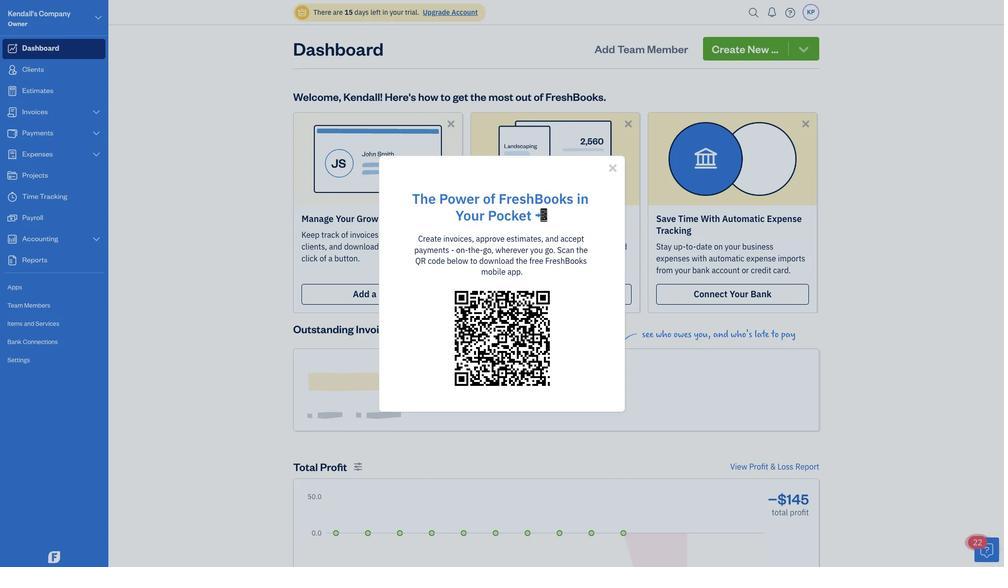 Task type: locate. For each thing, give the bounding box(es) containing it.
0 vertical spatial a
[[447, 242, 451, 252]]

your down expenses
[[675, 266, 691, 275]]

create for create invoices, approve estimates, and accept payments - on-the-go, wherever you go. scan the qr code below to download the free freshbooks mobile app.
[[418, 234, 442, 244]]

1 horizontal spatial with
[[533, 230, 548, 240]]

1 vertical spatial download
[[479, 256, 514, 266]]

to inside create invoices, approve estimates, and accept payments - on-the-go, wherever you go. scan the qr code below to download the free freshbooks mobile app.
[[470, 256, 477, 266]]

0 horizontal spatial in
[[382, 8, 388, 17]]

3 dismiss image from the left
[[800, 118, 812, 130]]

company
[[39, 9, 71, 18]]

1 vertical spatial create
[[519, 289, 547, 300]]

loss
[[778, 462, 794, 472]]

create up the payments
[[418, 234, 442, 244]]

the down accept in the top of the page
[[576, 245, 588, 255]]

a up the invoices
[[372, 289, 377, 300]]

1 horizontal spatial in
[[577, 190, 589, 208]]

dismiss image for your first step toward getting paid
[[623, 118, 634, 130]]

add for add a client
[[353, 289, 370, 300]]

profit for view
[[749, 462, 769, 472]]

and right the you,
[[713, 329, 729, 340]]

1 vertical spatial in
[[577, 190, 589, 208]]

0 vertical spatial to
[[441, 90, 451, 103]]

chevron large down image
[[92, 130, 101, 137]]

client
[[381, 242, 400, 252]]

with up bank
[[692, 254, 707, 264]]

0 vertical spatial your
[[390, 8, 403, 17]]

create inside create invoices, approve estimates, and accept payments - on-the-go, wherever you go. scan the qr code below to download the free freshbooks mobile app.
[[418, 234, 442, 244]]

go.
[[545, 245, 555, 255]]

team left member at top right
[[617, 42, 645, 56]]

1 vertical spatial payment
[[553, 242, 584, 252]]

imports
[[778, 254, 805, 264]]

that
[[479, 242, 493, 252]]

your inside the power of freshbooks in your pocket 📲
[[455, 206, 485, 224]]

create invoices, approve estimates, and accept payments - on-the-go, wherever you go. scan the qr code below to download the free freshbooks mobile app.
[[414, 234, 590, 277]]

0 horizontal spatial profit
[[320, 460, 347, 474]]

profit for total
[[320, 460, 347, 474]]

1 horizontal spatial payment
[[553, 242, 584, 252]]

and right items
[[24, 320, 34, 328]]

items and services
[[7, 320, 59, 328]]

1 vertical spatial to
[[470, 256, 477, 266]]

crown image
[[297, 7, 307, 17]]

1 dismiss image from the left
[[445, 118, 457, 130]]

payment inside 'get paid faster with an invoice template that enables flexible payment options and automated reminders—and looks great.'
[[553, 242, 584, 252]]

bank connections link
[[2, 334, 105, 351]]

timer image
[[6, 192, 18, 202]]

and up the great. at the top of page
[[614, 242, 627, 252]]

1 vertical spatial team
[[7, 302, 23, 309]]

profit
[[320, 460, 347, 474], [749, 462, 769, 472]]

search image
[[746, 5, 762, 20]]

template
[[587, 230, 619, 240]]

0 vertical spatial add
[[595, 42, 615, 56]]

download
[[344, 242, 379, 252], [479, 256, 514, 266]]

below
[[447, 256, 468, 266]]

an up the go.
[[550, 230, 559, 240]]

outstanding
[[293, 322, 354, 336]]

1 horizontal spatial team
[[617, 42, 645, 56]]

your
[[455, 206, 485, 224], [336, 213, 355, 225], [479, 213, 498, 225], [730, 289, 749, 300]]

dialog
[[379, 156, 625, 412]]

automatic
[[709, 254, 745, 264]]

1 vertical spatial add
[[353, 289, 370, 300]]

team up items
[[7, 302, 23, 309]]

invoice
[[561, 289, 591, 300]]

0 horizontal spatial with
[[430, 242, 445, 252]]

chevron large down image
[[94, 12, 103, 24], [92, 108, 101, 116], [92, 151, 101, 159], [92, 236, 101, 243]]

2 vertical spatial the
[[516, 256, 528, 266]]

list
[[419, 213, 434, 225]]

1 horizontal spatial dismiss image
[[623, 118, 634, 130]]

1 horizontal spatial profit
[[749, 462, 769, 472]]

the
[[471, 90, 486, 103], [576, 245, 588, 255], [516, 256, 528, 266]]

power
[[439, 190, 480, 208]]

late
[[755, 329, 769, 340]]

your up the 'automatic'
[[725, 242, 741, 252]]

create
[[418, 234, 442, 244], [519, 289, 547, 300]]

0 vertical spatial download
[[344, 242, 379, 252]]

bank down credit
[[751, 289, 772, 300]]

expense image
[[6, 150, 18, 160]]

0 vertical spatial create
[[418, 234, 442, 244]]

0 vertical spatial freshbooks
[[499, 190, 574, 208]]

create for create an invoice
[[519, 289, 547, 300]]

freshbooks
[[499, 190, 574, 208], [545, 256, 587, 266]]

stay
[[656, 242, 672, 252]]

0 vertical spatial in
[[382, 8, 388, 17]]

download inside create invoices, approve estimates, and accept payments - on-the-go, wherever you go. scan the qr code below to download the free freshbooks mobile app.
[[479, 256, 514, 266]]

dashboard image
[[6, 44, 18, 54]]

0 horizontal spatial dismiss image
[[445, 118, 457, 130]]

add team member
[[595, 42, 688, 56]]

a
[[447, 242, 451, 252], [328, 254, 333, 264], [372, 289, 377, 300]]

0 horizontal spatial download
[[344, 242, 379, 252]]

2 horizontal spatial a
[[447, 242, 451, 252]]

freshbooks image
[[46, 552, 62, 564]]

bank connections
[[7, 338, 58, 346]]

bank down items
[[7, 338, 22, 346]]

an left invoice
[[549, 289, 559, 300]]

in
[[382, 8, 388, 17], [577, 190, 589, 208]]

freshbooks up step
[[499, 190, 574, 208]]

your left trial.
[[390, 8, 403, 17]]

dialog containing ×
[[379, 156, 625, 412]]

out
[[516, 90, 532, 103]]

1 horizontal spatial download
[[479, 256, 514, 266]]

manage
[[302, 213, 334, 225]]

owner
[[8, 20, 27, 28]]

in up getting
[[577, 190, 589, 208]]

2 horizontal spatial with
[[692, 254, 707, 264]]

to down the-
[[470, 256, 477, 266]]

1 horizontal spatial create
[[519, 289, 547, 300]]

account
[[452, 8, 478, 17]]

2 horizontal spatial dismiss image
[[800, 118, 812, 130]]

time
[[678, 213, 699, 225]]

with
[[701, 213, 720, 225]]

the up app. at the right top
[[516, 256, 528, 266]]

payment up reports
[[396, 230, 427, 240]]

of right power
[[483, 190, 496, 208]]

0 horizontal spatial add
[[353, 289, 370, 300]]

with up the flexible
[[533, 230, 548, 240]]

0 horizontal spatial create
[[418, 234, 442, 244]]

you,
[[694, 329, 711, 340]]

1 vertical spatial a
[[328, 254, 333, 264]]

0 horizontal spatial bank
[[7, 338, 22, 346]]

1 vertical spatial with
[[430, 242, 445, 252]]

report
[[796, 462, 819, 472]]

with inside the stay up-to-date on your business expenses with automatic expense imports from your bank account or credit card.
[[692, 254, 707, 264]]

add a client
[[353, 289, 403, 300]]

client up the invoices
[[379, 289, 403, 300]]

freshbooks inside the power of freshbooks in your pocket 📲
[[499, 190, 574, 208]]

welcome,
[[293, 90, 341, 103]]

monthly recurring revenue image
[[454, 290, 551, 387]]

payment image
[[6, 129, 18, 138]]

15
[[345, 8, 353, 17]]

items
[[7, 320, 23, 328]]

view profit & loss report
[[730, 462, 819, 472]]

2 vertical spatial with
[[692, 254, 707, 264]]

dashboard
[[293, 37, 384, 60]]

team members
[[7, 302, 50, 309]]

2 dismiss image from the left
[[623, 118, 634, 130]]

1 horizontal spatial the
[[516, 256, 528, 266]]

stay up-to-date on your business expenses with automatic expense imports from your bank account or credit card.
[[656, 242, 805, 275]]

a left button.
[[328, 254, 333, 264]]

download down 'invoices'
[[344, 242, 379, 252]]

an inside 'get paid faster with an invoice template that enables flexible payment options and automated reminders—and looks great.'
[[550, 230, 559, 240]]

see
[[642, 329, 654, 340]]

1 vertical spatial an
[[549, 289, 559, 300]]

1 horizontal spatial your
[[675, 266, 691, 275]]

&
[[770, 462, 776, 472]]

an inside create an invoice link
[[549, 289, 559, 300]]

1 horizontal spatial to
[[470, 256, 477, 266]]

dismiss image for manage your growing client list
[[445, 118, 457, 130]]

1 vertical spatial the
[[576, 245, 588, 255]]

dismiss image
[[445, 118, 457, 130], [623, 118, 634, 130], [800, 118, 812, 130]]

and up the go.
[[545, 234, 559, 244]]

on
[[714, 242, 723, 252]]

your
[[390, 8, 403, 17], [725, 242, 741, 252], [675, 266, 691, 275]]

0 vertical spatial team
[[617, 42, 645, 56]]

view
[[730, 462, 748, 472]]

1 horizontal spatial add
[[595, 42, 615, 56]]

of inside the power of freshbooks in your pocket 📲
[[483, 190, 496, 208]]

see who owes you, and who's late to pay
[[642, 329, 796, 340]]

payment down the invoice
[[553, 242, 584, 252]]

profit left &
[[749, 462, 769, 472]]

there are 15 days left in your trial. upgrade account
[[313, 8, 478, 17]]

to
[[441, 90, 451, 103], [470, 256, 477, 266], [772, 329, 779, 340]]

an
[[550, 230, 559, 240], [549, 289, 559, 300]]

in right left
[[382, 8, 388, 17]]

invoice
[[561, 230, 585, 240]]

0 vertical spatial bank
[[751, 289, 772, 300]]

2 horizontal spatial your
[[725, 242, 741, 252]]

0 horizontal spatial the
[[471, 90, 486, 103]]

create an invoice link
[[479, 284, 632, 305]]

1 vertical spatial freshbooks
[[545, 256, 587, 266]]

add team member button
[[586, 37, 697, 61]]

save
[[656, 213, 676, 225]]

most
[[489, 90, 513, 103]]

2 vertical spatial a
[[372, 289, 377, 300]]

for
[[429, 230, 439, 240]]

add inside button
[[595, 42, 615, 56]]

bank
[[692, 266, 710, 275]]

and inside create invoices, approve estimates, and accept payments - on-the-go, wherever you go. scan the qr code below to download the free freshbooks mobile app.
[[545, 234, 559, 244]]

and inside 'get paid faster with an invoice template that enables flexible payment options and automated reminders—and looks great.'
[[614, 242, 627, 252]]

total profit
[[293, 460, 347, 474]]

connect
[[694, 289, 728, 300]]

freshbooks inside create invoices, approve estimates, and accept payments - on-the-go, wherever you go. scan the qr code below to download the free freshbooks mobile app.
[[545, 256, 587, 266]]

to left pay
[[772, 329, 779, 340]]

upgrade account link
[[421, 8, 478, 17]]

0 vertical spatial with
[[533, 230, 548, 240]]

apps link
[[2, 279, 105, 296]]

with down for
[[430, 242, 445, 252]]

expense
[[767, 213, 802, 225]]

payment
[[396, 230, 427, 240], [553, 242, 584, 252]]

2 horizontal spatial to
[[772, 329, 779, 340]]

create an invoice
[[519, 289, 591, 300]]

0 horizontal spatial a
[[328, 254, 333, 264]]

create down app. at the right top
[[519, 289, 547, 300]]

0 vertical spatial payment
[[396, 230, 427, 240]]

profit right total
[[320, 460, 347, 474]]

flexible
[[525, 242, 551, 252]]

0 horizontal spatial payment
[[396, 230, 427, 240]]

to left get
[[441, 90, 451, 103]]

are
[[333, 8, 343, 17]]

download up mobile
[[479, 256, 514, 266]]

dismiss image for save time with automatic expense tracking
[[800, 118, 812, 130]]

on-
[[456, 245, 468, 255]]

0 vertical spatial an
[[550, 230, 559, 240]]

chevron large down image for invoice icon
[[92, 108, 101, 116]]

credit
[[751, 266, 771, 275]]

a left on-
[[447, 242, 451, 252]]

total
[[293, 460, 318, 474]]

with
[[533, 230, 548, 240], [430, 242, 445, 252], [692, 254, 707, 264]]

the right get
[[471, 90, 486, 103]]

1 vertical spatial bank
[[7, 338, 22, 346]]

bank inside "link"
[[7, 338, 22, 346]]

freshbooks down scan
[[545, 256, 587, 266]]

0 horizontal spatial team
[[7, 302, 23, 309]]

client left list
[[393, 213, 417, 225]]



Task type: vqa. For each thing, say whether or not it's contained in the screenshot.
New Invoice link for Know the second your invoices are sent, viewed, or paid
no



Task type: describe. For each thing, give the bounding box(es) containing it.
toward
[[542, 213, 572, 225]]

outstanding invoices
[[293, 322, 396, 336]]

approve
[[476, 234, 505, 244]]

reminders—and
[[519, 254, 575, 264]]

invoices,
[[443, 234, 474, 244]]

and up client
[[381, 230, 394, 240]]

with inside 'get paid faster with an invoice template that enables flexible payment options and automated reminders—and looks great.'
[[533, 230, 548, 240]]

app.
[[508, 267, 523, 277]]

in inside the power of freshbooks in your pocket 📲
[[577, 190, 589, 208]]

money image
[[6, 213, 18, 223]]

report image
[[6, 256, 18, 266]]

the power of freshbooks in your pocket 📲
[[412, 190, 592, 224]]

1 horizontal spatial bank
[[751, 289, 772, 300]]

payment inside keep track of invoices and payment for clients, and download client reports with a click of a button.
[[396, 230, 427, 240]]

chart image
[[6, 235, 18, 244]]

members
[[24, 302, 50, 309]]

of right track
[[341, 230, 348, 240]]

step
[[521, 213, 540, 225]]

click
[[302, 254, 318, 264]]

payments
[[414, 245, 449, 255]]

or
[[742, 266, 749, 275]]

keep track of invoices and payment for clients, and download client reports with a click of a button.
[[302, 230, 451, 264]]

0 horizontal spatial to
[[441, 90, 451, 103]]

clients,
[[302, 242, 327, 252]]

−$145
[[768, 490, 809, 509]]

invoice image
[[6, 107, 18, 117]]

up-
[[674, 242, 686, 252]]

here's
[[385, 90, 416, 103]]

2 horizontal spatial the
[[576, 245, 588, 255]]

track
[[321, 230, 339, 240]]

items and services link
[[2, 315, 105, 333]]

estimates,
[[507, 234, 544, 244]]

−$145 total profit
[[768, 490, 809, 518]]

growing
[[357, 213, 391, 225]]

from
[[656, 266, 673, 275]]

how
[[418, 90, 439, 103]]

of right "out"
[[534, 90, 543, 103]]

who
[[656, 329, 672, 340]]

paid
[[493, 230, 509, 240]]

of right the click
[[320, 254, 327, 264]]

0 vertical spatial client
[[393, 213, 417, 225]]

expenses
[[656, 254, 690, 264]]

2 vertical spatial to
[[772, 329, 779, 340]]

and down track
[[329, 242, 342, 252]]

add for add team member
[[595, 42, 615, 56]]

account
[[712, 266, 740, 275]]

project image
[[6, 171, 18, 181]]

the
[[412, 190, 436, 208]]

apps
[[7, 283, 22, 291]]

business
[[742, 242, 774, 252]]

download inside keep track of invoices and payment for clients, and download client reports with a click of a button.
[[344, 242, 379, 252]]

chevron large down image for chart image
[[92, 236, 101, 243]]

connect your bank link
[[656, 284, 809, 305]]

card.
[[773, 266, 791, 275]]

main element
[[0, 0, 133, 568]]

get
[[453, 90, 468, 103]]

settings
[[7, 356, 30, 364]]

member
[[647, 42, 688, 56]]

date
[[696, 242, 712, 252]]

chevron large down image for expense image
[[92, 151, 101, 159]]

profit
[[790, 508, 809, 518]]

0 horizontal spatial your
[[390, 8, 403, 17]]

1 horizontal spatial a
[[372, 289, 377, 300]]

estimate image
[[6, 86, 18, 96]]

total
[[772, 508, 788, 518]]

go,
[[483, 245, 494, 255]]

and inside the 'items and services' link
[[24, 320, 34, 328]]

with inside keep track of invoices and payment for clients, and download client reports with a click of a button.
[[430, 242, 445, 252]]

keep
[[302, 230, 320, 240]]

1 vertical spatial your
[[725, 242, 741, 252]]

options
[[586, 242, 612, 252]]

kendall's company owner
[[8, 9, 71, 28]]

faster
[[511, 230, 531, 240]]

automated
[[479, 254, 518, 264]]

upgrade
[[423, 8, 450, 17]]

services
[[36, 320, 59, 328]]

who's
[[731, 329, 752, 340]]

team inside main element
[[7, 302, 23, 309]]

your first step toward getting paid
[[479, 213, 625, 225]]

first
[[500, 213, 519, 225]]

there
[[313, 8, 331, 17]]

paid
[[607, 213, 625, 225]]

qr
[[415, 256, 426, 266]]

getting
[[574, 213, 604, 225]]

go to help image
[[782, 5, 798, 20]]

manage your growing client list
[[302, 213, 434, 225]]

pocket
[[488, 206, 532, 224]]

button.
[[334, 254, 360, 264]]

-
[[451, 245, 454, 255]]

team inside button
[[617, 42, 645, 56]]

connections
[[23, 338, 58, 346]]

trial.
[[405, 8, 419, 17]]

1 vertical spatial client
[[379, 289, 403, 300]]

days
[[354, 8, 369, 17]]

great.
[[597, 254, 618, 264]]

pay
[[781, 329, 796, 340]]

×
[[608, 158, 617, 176]]

freshbooks.
[[546, 90, 606, 103]]

2 vertical spatial your
[[675, 266, 691, 275]]

left
[[371, 8, 381, 17]]

× button
[[608, 158, 617, 176]]

owes
[[674, 329, 692, 340]]

client image
[[6, 65, 18, 75]]

automatic
[[722, 213, 765, 225]]

0 vertical spatial the
[[471, 90, 486, 103]]

kendall's
[[8, 9, 37, 18]]

add a client link
[[302, 284, 454, 305]]

code
[[428, 256, 445, 266]]



